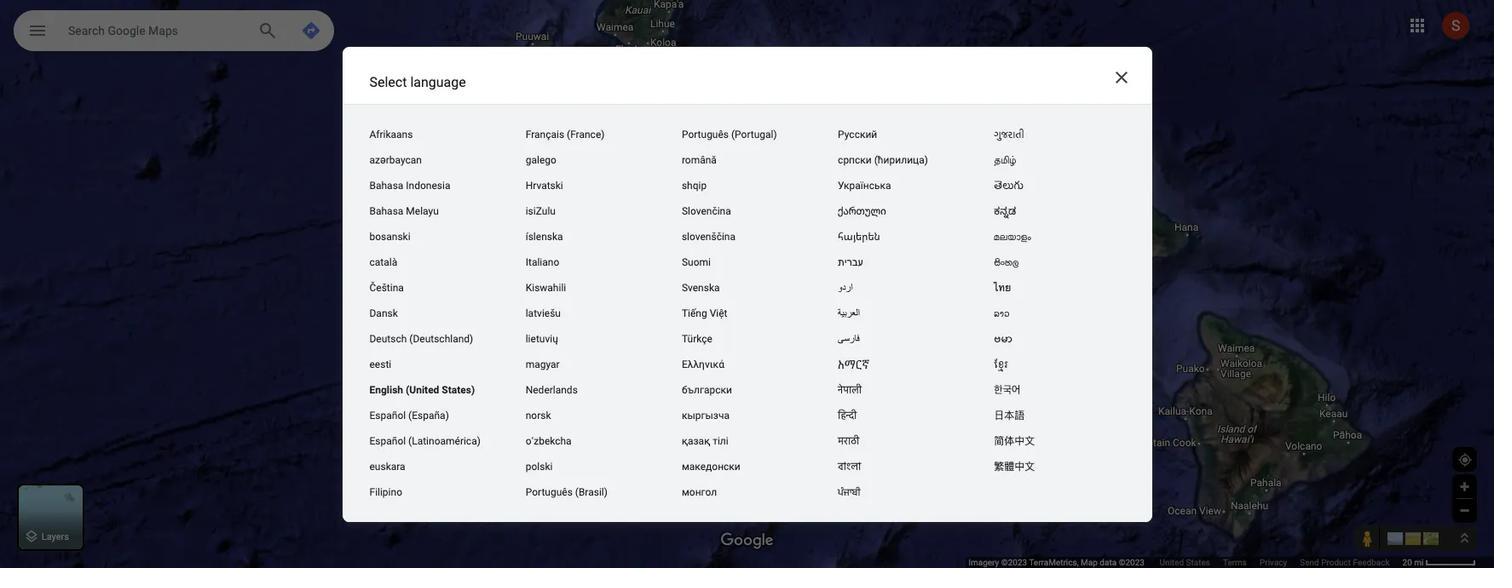Task type: vqa. For each thing, say whether or not it's contained in the screenshot.


Task type: locate. For each thing, give the bounding box(es) containing it.
data
[[1100, 558, 1117, 568]]

1 vertical spatial ‪bahasa
[[370, 205, 404, 217]]

mi
[[1415, 558, 1424, 568]]

‪मराठी‬
[[838, 435, 860, 447]]

‪ελληνικά‬
[[682, 358, 725, 370]]

send product feedback
[[1300, 558, 1390, 568]]

‪አማርኛ‬ link
[[838, 352, 994, 377]]

‪ខ្មែរ‬ link
[[994, 352, 1150, 377]]

‪kiswahili‬
[[526, 282, 566, 294]]

‪português (brasil)‬ link
[[526, 480, 682, 505]]

indonesia‬
[[406, 179, 450, 191]]

‪deutsch (deutschland)‬
[[370, 333, 473, 345]]

‪čeština‬ link
[[370, 275, 526, 301]]

©2023
[[1002, 558, 1027, 568], [1119, 558, 1145, 568]]

send product feedback button
[[1300, 558, 1390, 569]]

‪kiswahili‬ link
[[526, 275, 682, 301]]

‪português down ‪polski‬
[[526, 486, 573, 498]]

1 vertical spatial ‪português
[[526, 486, 573, 498]]

footer
[[969, 558, 1403, 569]]

show your location image
[[1458, 453, 1473, 468]]

‪hrvatski‬
[[526, 179, 563, 191]]

0 vertical spatial ‪bahasa
[[370, 179, 404, 191]]

‪türkçe‬ link
[[682, 326, 838, 352]]

‪bahasa melayu‬
[[370, 205, 439, 217]]

‪slovenščina‬
[[682, 231, 736, 243]]

‪português up ‪română‬
[[682, 128, 729, 140]]

‪čeština‬
[[370, 282, 404, 294]]

1 ‪español from the top
[[370, 410, 406, 422]]

‪ગુજરાતી‬
[[994, 128, 1024, 140]]

‪oʻzbekcha‬ link
[[526, 428, 682, 454]]

0 vertical spatial ‪português
[[682, 128, 729, 140]]

‪bahasa down ‪azərbaycan‬
[[370, 179, 404, 191]]

‪italiano‬
[[526, 256, 559, 268]]

zoom in image
[[1459, 481, 1471, 494]]

‪ქართული‬ link
[[838, 198, 994, 224]]

‪bahasa up ‪bosanski‬
[[370, 205, 404, 217]]

‪தமிழ்‬
[[994, 154, 1017, 166]]

1 horizontal spatial ‪português
[[682, 128, 729, 140]]

‪հայերեն‬ link
[[838, 224, 994, 249]]

‪tiếng việt‬
[[682, 307, 728, 319]]

show street view coverage image
[[1355, 526, 1380, 552]]

‪tiếng việt‬ link
[[682, 301, 838, 326]]

footer containing imagery ©2023 terrametrics, map data ©2023
[[969, 558, 1403, 569]]

‪português inside ‪português (brasil)‬ link
[[526, 486, 573, 498]]

‪bahasa
[[370, 179, 404, 191], [370, 205, 404, 217]]

‫فارسی‬
[[838, 333, 860, 345]]

0 horizontal spatial ‪português
[[526, 486, 573, 498]]

send
[[1300, 558, 1319, 568]]

imagery ©2023 terrametrics, map data ©2023
[[969, 558, 1147, 568]]

©2023 right imagery
[[1002, 558, 1027, 568]]

(brasil)‬
[[575, 486, 608, 498]]

‫اردو‬ link
[[838, 275, 994, 301]]

‪ਪੰਜਾਬੀ‬
[[838, 486, 861, 498]]

‪português inside ‪português (portugal)‬ link
[[682, 128, 729, 140]]

‪हिन्दी‬
[[838, 410, 857, 422]]

‪español down ‪english at the bottom
[[370, 410, 406, 422]]

‪español for ‪español (latinoamérica)‬
[[370, 435, 406, 447]]

feedback
[[1353, 558, 1390, 568]]

việt‬
[[710, 307, 728, 319]]

©2023 right the data
[[1119, 558, 1145, 568]]

‪සිංහල‬ link
[[994, 249, 1150, 275]]

‪ಕನ್ನಡ‬ link
[[994, 198, 1150, 224]]

‪नेपाली‬ link
[[838, 377, 994, 403]]

states
[[1186, 558, 1210, 568]]

1 ©2023 from the left
[[1002, 558, 1027, 568]]

‪తెలుగు‬
[[994, 179, 1024, 191]]

product
[[1322, 558, 1351, 568]]

‪français (france)‬
[[526, 128, 605, 140]]

united
[[1160, 558, 1184, 568]]

‪bahasa for ‪bahasa melayu‬
[[370, 205, 404, 217]]

0 horizontal spatial ©2023
[[1002, 558, 1027, 568]]

‪मराठी‬ link
[[838, 428, 994, 454]]

‪filipino‬
[[370, 486, 402, 498]]

‪українська‬
[[838, 179, 891, 191]]

‪português (brasil)‬
[[526, 486, 608, 498]]

zoom out image
[[1459, 505, 1471, 517]]

‪eesti‬
[[370, 358, 391, 370]]

layers
[[42, 532, 69, 543]]

‪bosanski‬ link
[[370, 224, 526, 249]]

‪한국어
[[994, 384, 1021, 396]]

2 ‪español from the top
[[370, 435, 406, 447]]

‪español up ‪euskara‬
[[370, 435, 406, 447]]

1 vertical spatial ‪español
[[370, 435, 406, 447]]

‪नेपाली‬
[[838, 384, 862, 396]]

0 vertical spatial ‪español
[[370, 410, 406, 422]]

‪繁體中文 link
[[994, 454, 1150, 480]]

‪bahasa melayu‬ link
[[370, 198, 526, 224]]

‪shqip‬
[[682, 179, 707, 191]]

‪azərbaycan‬
[[370, 154, 422, 166]]

‫فارسی‬ link
[[838, 326, 994, 352]]

‪português for ‪português (brasil)‬
[[526, 486, 573, 498]]

‪ਪੰਜਾਬੀ‬ link
[[838, 480, 994, 505]]

‪português
[[682, 128, 729, 140], [526, 486, 573, 498]]

‪slovenčina‬ link
[[682, 198, 838, 224]]

‪മലയാളം‬ link
[[994, 224, 1150, 249]]

‪suomi‬
[[682, 256, 711, 268]]

1 horizontal spatial ©2023
[[1119, 558, 1145, 568]]

(deutschland)‬
[[409, 333, 473, 345]]

‪bahasa indonesia‬
[[370, 179, 450, 191]]

20 mi button
[[1403, 558, 1477, 568]]

20
[[1403, 558, 1412, 568]]

imagery
[[969, 558, 999, 568]]

‪português (portugal)‬
[[682, 128, 777, 140]]

‪ಕನ್ನಡ‬
[[994, 205, 1016, 217]]

‪polski‬ link
[[526, 454, 682, 480]]

1 ‪bahasa from the top
[[370, 179, 404, 191]]

‪简体中文 link
[[994, 428, 1150, 454]]

 button
[[14, 10, 61, 55]]

‪deutsch
[[370, 333, 407, 345]]

2 ‪bahasa from the top
[[370, 205, 404, 217]]

‪қазақ
[[682, 435, 710, 447]]



Task type: describe. For each thing, give the bounding box(es) containing it.
‪ไทย‬ link
[[994, 275, 1150, 301]]

‪español (latinoamérica)‬
[[370, 435, 481, 447]]

‪català‬ link
[[370, 249, 526, 275]]

‪english
[[370, 384, 403, 396]]

‪eesti‬ link
[[370, 352, 526, 377]]

‪한국어 link
[[994, 377, 1150, 403]]

‪ລາວ‬ link
[[994, 301, 1150, 326]]

‪deutsch (deutschland)‬ link
[[370, 326, 526, 352]]

footer inside "google maps" element
[[969, 558, 1403, 569]]

‪română‬ link
[[682, 147, 838, 173]]

‪euskara‬ link
[[370, 454, 526, 480]]

‪русский‬ link
[[838, 121, 994, 147]]

‪українська‬ link
[[838, 173, 994, 198]]

google maps element
[[0, 0, 1494, 569]]

‪简体中文
[[994, 435, 1035, 447]]

‪ລາວ‬
[[994, 307, 1010, 319]]

select language dialog
[[342, 46, 1152, 522]]

‪русский‬
[[838, 128, 877, 140]]

‪latviešu‬
[[526, 307, 561, 319]]

select language
[[370, 74, 466, 90]]

‪bahasa indonesia‬ link
[[370, 173, 526, 198]]

‪বাংলা‬
[[838, 461, 861, 473]]


[[27, 19, 48, 43]]

 search field
[[14, 10, 334, 55]]

‪кыргызча‬ link
[[682, 403, 838, 428]]

‪galego‬
[[526, 154, 557, 166]]

‪slovenščina‬ link
[[682, 224, 838, 249]]

‪繁體中文
[[994, 461, 1035, 473]]

‪latviešu‬ link
[[526, 301, 682, 326]]

‪српски
[[838, 154, 872, 166]]

(españa)‬
[[408, 410, 449, 422]]

‪монгол‬ link
[[682, 480, 838, 505]]

select
[[370, 74, 407, 90]]

‪hrvatski‬ link
[[526, 173, 682, 198]]

‪polski‬
[[526, 461, 553, 473]]

‪euskara‬
[[370, 461, 405, 473]]

(portugal)‬
[[731, 128, 777, 140]]

terrametrics,
[[1029, 558, 1079, 568]]

‪ქართული‬
[[838, 205, 886, 217]]

‪español for ‪español (españa)‬
[[370, 410, 406, 422]]

‪বাংলা‬ link
[[838, 454, 994, 480]]

‪ελληνικά‬ link
[[682, 352, 838, 377]]

‪español (latinoamérica)‬ link
[[370, 428, 526, 454]]

terms
[[1223, 558, 1247, 568]]

map
[[1081, 558, 1098, 568]]

(ћирилица)‬
[[874, 154, 928, 166]]

‪norsk‬
[[526, 410, 551, 422]]

‪afrikaans‬
[[370, 128, 413, 140]]

‪english (united states)‬
[[370, 384, 475, 396]]

‪ગુજરાતી‬ link
[[994, 121, 1150, 147]]

‪galego‬ link
[[526, 147, 682, 173]]

‪italiano‬ link
[[526, 249, 682, 275]]

‪español (españa)‬
[[370, 410, 449, 422]]

20 mi
[[1403, 558, 1424, 568]]

‪हिन्दी‬ link
[[838, 403, 994, 428]]

‪српски (ћирилица)‬
[[838, 154, 928, 166]]

‪српски (ћирилица)‬ link
[[838, 147, 994, 173]]

2 ©2023 from the left
[[1119, 558, 1145, 568]]

‪português (portugal)‬ link
[[682, 121, 838, 147]]

‪português for ‪português (portugal)‬
[[682, 128, 729, 140]]

‪shqip‬ link
[[682, 173, 838, 198]]

‪lietuvių‬ link
[[526, 326, 682, 352]]

‪தமிழ்‬ link
[[994, 147, 1150, 173]]

‪español (españa)‬ link
[[370, 403, 526, 428]]

‪македонски‬ link
[[682, 454, 838, 480]]

‪français
[[526, 128, 564, 140]]

‪azərbaycan‬ link
[[370, 147, 526, 173]]

‪ไทย‬
[[994, 282, 1011, 294]]

‪íslenska‬ link
[[526, 224, 682, 249]]

‪nederlands‬ link
[[526, 377, 682, 403]]

‪አማርኛ‬
[[838, 358, 870, 370]]

‫العربية‬
[[838, 307, 860, 319]]

‪македонски‬
[[682, 461, 741, 473]]

‪bahasa for ‪bahasa indonesia‬
[[370, 179, 404, 191]]

‪ខ្មែរ‬
[[994, 358, 1008, 370]]

(france)‬
[[567, 128, 605, 140]]

‪afrikaans‬ link
[[370, 121, 526, 147]]

‪isizulu‬
[[526, 205, 556, 217]]

‪日本語
[[994, 410, 1025, 422]]

‪türkçe‬
[[682, 333, 713, 345]]

‪қазақ тілі‬ link
[[682, 428, 838, 454]]

states)‬
[[442, 384, 475, 396]]



